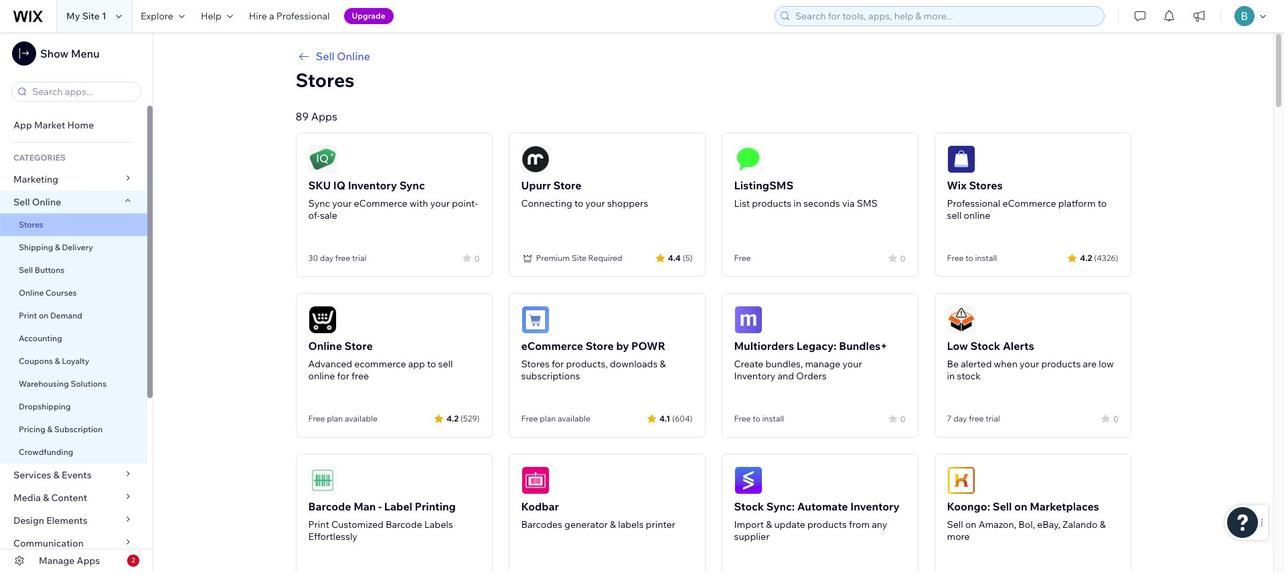 Task type: vqa. For each thing, say whether or not it's contained in the screenshot.
rightmost News
no



Task type: locate. For each thing, give the bounding box(es) containing it.
stock up alerted
[[970, 339, 1000, 353]]

list
[[734, 197, 750, 210]]

4.2 left (529)
[[447, 413, 459, 423]]

communication link
[[0, 532, 147, 555]]

& left events at the left of page
[[53, 469, 60, 481]]

store for connecting
[[553, 179, 582, 192]]

inventory inside stock sync: automate inventory import & update products from any supplier
[[850, 500, 900, 513]]

1 plan from the left
[[327, 414, 343, 424]]

sync up with
[[399, 179, 425, 192]]

0 vertical spatial trial
[[352, 253, 366, 263]]

1 horizontal spatial apps
[[311, 110, 337, 123]]

sell down "marketing"
[[13, 196, 30, 208]]

0 horizontal spatial trial
[[352, 253, 366, 263]]

ecommerce
[[354, 197, 407, 210], [1002, 197, 1056, 210], [521, 339, 583, 353]]

barcode down barcode man - label printing logo
[[308, 500, 351, 513]]

stock sync: automate inventory import & update products from any supplier
[[734, 500, 900, 543]]

0 horizontal spatial for
[[337, 370, 349, 382]]

0 horizontal spatial free plan available
[[308, 414, 377, 424]]

events
[[62, 469, 92, 481]]

0 horizontal spatial in
[[794, 197, 801, 210]]

products,
[[566, 358, 608, 370]]

sync down sku
[[308, 197, 330, 210]]

be
[[947, 358, 959, 370]]

alerted
[[961, 358, 992, 370]]

low stock alerts logo image
[[947, 306, 975, 334]]

in inside "low stock alerts be alerted when your products are low in stock"
[[947, 370, 955, 382]]

2 horizontal spatial free
[[969, 414, 984, 424]]

print left customized
[[308, 519, 329, 531]]

1 horizontal spatial on
[[965, 519, 976, 531]]

alerts
[[1003, 339, 1034, 353]]

2 horizontal spatial inventory
[[850, 500, 900, 513]]

1 vertical spatial sync
[[308, 197, 330, 210]]

install for wix
[[975, 253, 997, 263]]

online inside wix stores professional ecommerce platform to sell online
[[964, 210, 990, 222]]

online down wix
[[964, 210, 990, 222]]

online store advanced ecommerce app to sell online for free
[[308, 339, 453, 382]]

shoppers
[[607, 197, 648, 210]]

0 vertical spatial sync
[[399, 179, 425, 192]]

site
[[82, 10, 100, 22], [572, 253, 586, 263]]

free right 30
[[335, 253, 350, 263]]

products left are
[[1041, 358, 1081, 370]]

0 vertical spatial print
[[19, 311, 37, 321]]

1 available from the left
[[345, 414, 377, 424]]

1 vertical spatial sell online
[[13, 196, 61, 208]]

connecting
[[521, 197, 572, 210]]

1 horizontal spatial print
[[308, 519, 329, 531]]

inventory left and
[[734, 370, 775, 382]]

available down ecommerce
[[345, 414, 377, 424]]

0 horizontal spatial day
[[320, 253, 333, 263]]

help
[[201, 10, 221, 22]]

& inside stock sync: automate inventory import & update products from any supplier
[[766, 519, 772, 531]]

sync
[[399, 179, 425, 192], [308, 197, 330, 210]]

in left "seconds"
[[794, 197, 801, 210]]

menu
[[71, 47, 100, 60]]

powr
[[631, 339, 665, 353]]

categories
[[13, 153, 66, 163]]

1 horizontal spatial sell
[[947, 210, 962, 222]]

(4326)
[[1094, 253, 1118, 263]]

manage
[[805, 358, 840, 370]]

1 vertical spatial day
[[953, 414, 967, 424]]

1 vertical spatial on
[[1014, 500, 1027, 513]]

your inside multiorders legacy: bundles+ create bundles, manage your inventory and orders
[[843, 358, 862, 370]]

for left products,
[[552, 358, 564, 370]]

free to install up low stock alerts logo
[[947, 253, 997, 263]]

0 vertical spatial install
[[975, 253, 997, 263]]

communication
[[13, 538, 86, 550]]

1 horizontal spatial available
[[558, 414, 590, 424]]

0 horizontal spatial free
[[335, 253, 350, 263]]

professional down wix
[[947, 197, 1000, 210]]

0 vertical spatial apps
[[311, 110, 337, 123]]

inventory up the any
[[850, 500, 900, 513]]

media
[[13, 492, 41, 504]]

1 vertical spatial products
[[1041, 358, 1081, 370]]

0 horizontal spatial available
[[345, 414, 377, 424]]

1 vertical spatial 4.2
[[447, 413, 459, 423]]

plan
[[327, 414, 343, 424], [540, 414, 556, 424]]

1 horizontal spatial barcode
[[386, 519, 422, 531]]

0 horizontal spatial inventory
[[348, 179, 397, 192]]

1 vertical spatial free to install
[[734, 414, 784, 424]]

1 free plan available from the left
[[308, 414, 377, 424]]

1 horizontal spatial products
[[807, 519, 847, 531]]

your inside upurr store connecting to your shoppers
[[585, 197, 605, 210]]

4.2 for wix stores
[[1080, 253, 1092, 263]]

1 horizontal spatial sell online
[[316, 50, 370, 63]]

1
[[102, 10, 106, 22]]

sidebar element
[[0, 32, 153, 572]]

customized
[[331, 519, 384, 531]]

0 vertical spatial barcode
[[308, 500, 351, 513]]

on up "bol,"
[[1014, 500, 1027, 513]]

ecommerce up subscriptions at the left of the page
[[521, 339, 583, 353]]

0 horizontal spatial sell online link
[[0, 191, 147, 214]]

plan down advanced in the bottom left of the page
[[327, 414, 343, 424]]

1 horizontal spatial site
[[572, 253, 586, 263]]

free for wix stores
[[947, 253, 964, 263]]

sell inside wix stores professional ecommerce platform to sell online
[[947, 210, 962, 222]]

1 vertical spatial sell online link
[[0, 191, 147, 214]]

free for low
[[969, 414, 984, 424]]

online for wix
[[964, 210, 990, 222]]

print
[[19, 311, 37, 321], [308, 519, 329, 531]]

koongo:
[[947, 500, 990, 513]]

0 vertical spatial stock
[[970, 339, 1000, 353]]

& right zalando
[[1100, 519, 1106, 531]]

generator
[[564, 519, 608, 531]]

available for advanced
[[345, 414, 377, 424]]

low stock alerts be alerted when your products are low in stock
[[947, 339, 1114, 382]]

sell right app at the left of page
[[438, 358, 453, 370]]

&
[[55, 242, 60, 252], [55, 356, 60, 366], [660, 358, 666, 370], [47, 424, 52, 434], [53, 469, 60, 481], [43, 492, 49, 504], [610, 519, 616, 531], [766, 519, 772, 531], [1100, 519, 1106, 531]]

sell online down "marketing"
[[13, 196, 61, 208]]

0 vertical spatial sell
[[947, 210, 962, 222]]

print on demand
[[19, 311, 82, 321]]

2 vertical spatial products
[[807, 519, 847, 531]]

stores inside ecommerce store by powr stores for products, downloads & subscriptions
[[521, 358, 550, 370]]

0 vertical spatial 4.2
[[1080, 253, 1092, 263]]

elements
[[46, 515, 88, 527]]

0 horizontal spatial professional
[[276, 10, 330, 22]]

online up advanced in the bottom left of the page
[[308, 339, 342, 353]]

1 vertical spatial online
[[308, 370, 335, 382]]

2 vertical spatial free
[[969, 414, 984, 424]]

sell online down upgrade button
[[316, 50, 370, 63]]

via
[[842, 197, 855, 210]]

2 available from the left
[[558, 414, 590, 424]]

online
[[337, 50, 370, 63], [32, 196, 61, 208], [19, 288, 44, 298], [308, 339, 342, 353]]

in inside listingsms list products in seconds via sms
[[794, 197, 801, 210]]

to right the connecting
[[574, 197, 583, 210]]

media & content link
[[0, 487, 147, 509]]

stores inside sidebar element
[[19, 220, 43, 230]]

free to install for multiorders
[[734, 414, 784, 424]]

stock up the import
[[734, 500, 764, 513]]

a
[[269, 10, 274, 22]]

0 horizontal spatial sell
[[438, 358, 453, 370]]

0 horizontal spatial on
[[39, 311, 48, 321]]

sell inside online store advanced ecommerce app to sell online for free
[[438, 358, 453, 370]]

0 horizontal spatial install
[[762, 414, 784, 424]]

products inside stock sync: automate inventory import & update products from any supplier
[[807, 519, 847, 531]]

0 vertical spatial in
[[794, 197, 801, 210]]

printing
[[415, 500, 456, 513]]

1 horizontal spatial in
[[947, 370, 955, 382]]

1 horizontal spatial inventory
[[734, 370, 775, 382]]

1 vertical spatial install
[[762, 414, 784, 424]]

free left app at the left of page
[[351, 370, 369, 382]]

label
[[384, 500, 412, 513]]

0 horizontal spatial stock
[[734, 500, 764, 513]]

stores
[[296, 68, 354, 92], [969, 179, 1003, 192], [19, 220, 43, 230], [521, 358, 550, 370]]

1 horizontal spatial free to install
[[947, 253, 997, 263]]

professional for a
[[276, 10, 330, 22]]

store up ecommerce
[[345, 339, 373, 353]]

store up products,
[[586, 339, 614, 353]]

ecommerce inside sku iq inventory sync sync your ecommerce with your point- of-sale
[[354, 197, 407, 210]]

for left ecommerce
[[337, 370, 349, 382]]

sku iq inventory sync logo image
[[308, 145, 336, 173]]

& left the loyalty
[[55, 356, 60, 366]]

& right the media
[[43, 492, 49, 504]]

free down create
[[734, 414, 751, 424]]

delivery
[[62, 242, 93, 252]]

plan for online
[[327, 414, 343, 424]]

1 vertical spatial trial
[[986, 414, 1000, 424]]

apps right manage
[[77, 555, 100, 567]]

stores right wix
[[969, 179, 1003, 192]]

free plan available for online
[[308, 414, 377, 424]]

free plan available down advanced in the bottom left of the page
[[308, 414, 377, 424]]

0
[[475, 253, 480, 263], [900, 253, 905, 263], [900, 414, 905, 424], [1113, 414, 1118, 424]]

inventory right 'iq'
[[348, 179, 397, 192]]

available for by
[[558, 414, 590, 424]]

labels
[[618, 519, 644, 531]]

0 vertical spatial products
[[752, 197, 791, 210]]

apps inside sidebar element
[[77, 555, 100, 567]]

to inside wix stores professional ecommerce platform to sell online
[[1098, 197, 1107, 210]]

in left stock
[[947, 370, 955, 382]]

on down koongo:
[[965, 519, 976, 531]]

1 horizontal spatial for
[[552, 358, 564, 370]]

free down advanced in the bottom left of the page
[[308, 414, 325, 424]]

install up low stock alerts logo
[[975, 253, 997, 263]]

marketplaces
[[1030, 500, 1099, 513]]

1 vertical spatial print
[[308, 519, 329, 531]]

0 horizontal spatial free to install
[[734, 414, 784, 424]]

1 horizontal spatial free
[[351, 370, 369, 382]]

store for by
[[586, 339, 614, 353]]

free right 7
[[969, 414, 984, 424]]

free plan available
[[308, 414, 377, 424], [521, 414, 590, 424]]

trial for inventory
[[352, 253, 366, 263]]

to inside upurr store connecting to your shoppers
[[574, 197, 583, 210]]

free to install down and
[[734, 414, 784, 424]]

0 for multiorders legacy: bundles+
[[900, 414, 905, 424]]

1 horizontal spatial store
[[553, 179, 582, 192]]

downloads
[[610, 358, 658, 370]]

barcode down label
[[386, 519, 422, 531]]

day right 30
[[320, 253, 333, 263]]

app market home
[[13, 119, 94, 131]]

0 horizontal spatial sell online
[[13, 196, 61, 208]]

2 free plan available from the left
[[521, 414, 590, 424]]

0 horizontal spatial plan
[[327, 414, 343, 424]]

1 vertical spatial professional
[[947, 197, 1000, 210]]

0 horizontal spatial sync
[[308, 197, 330, 210]]

1 vertical spatial inventory
[[734, 370, 775, 382]]

print up accounting
[[19, 311, 37, 321]]

1 vertical spatial in
[[947, 370, 955, 382]]

1 vertical spatial site
[[572, 253, 586, 263]]

0 horizontal spatial store
[[345, 339, 373, 353]]

show
[[40, 47, 69, 60]]

0 vertical spatial inventory
[[348, 179, 397, 192]]

store up the connecting
[[553, 179, 582, 192]]

online down sell buttons
[[19, 288, 44, 298]]

to right app at the left of page
[[427, 358, 436, 370]]

dropshipping link
[[0, 396, 147, 418]]

1 horizontal spatial online
[[964, 210, 990, 222]]

2 vertical spatial inventory
[[850, 500, 900, 513]]

free
[[734, 253, 751, 263], [947, 253, 964, 263], [308, 414, 325, 424], [521, 414, 538, 424], [734, 414, 751, 424]]

0 vertical spatial day
[[320, 253, 333, 263]]

1 horizontal spatial ecommerce
[[521, 339, 583, 353]]

professional
[[276, 10, 330, 22], [947, 197, 1000, 210]]

online courses
[[19, 288, 77, 298]]

man
[[354, 500, 376, 513]]

1 horizontal spatial sync
[[399, 179, 425, 192]]

0 horizontal spatial online
[[308, 370, 335, 382]]

0 vertical spatial on
[[39, 311, 48, 321]]

products down the listingsms
[[752, 197, 791, 210]]

wix stores logo image
[[947, 145, 975, 173]]

online inside online store advanced ecommerce app to sell online for free
[[308, 370, 335, 382]]

your down bundles+
[[843, 358, 862, 370]]

1 horizontal spatial sell online link
[[296, 48, 1131, 64]]

free for ecommerce store by powr
[[521, 414, 538, 424]]

sms
[[857, 197, 878, 210]]

0 horizontal spatial site
[[82, 10, 100, 22]]

help button
[[193, 0, 241, 32]]

sell left buttons
[[19, 265, 33, 275]]

Search apps... field
[[28, 82, 137, 101]]

crowdfunding
[[19, 447, 73, 457]]

inventory
[[348, 179, 397, 192], [734, 370, 775, 382], [850, 500, 900, 513]]

1 horizontal spatial day
[[953, 414, 967, 424]]

sell for online store
[[438, 358, 453, 370]]

supplier
[[734, 531, 769, 543]]

0 for listingsms
[[900, 253, 905, 263]]

effortlessly
[[308, 531, 357, 543]]

0 horizontal spatial apps
[[77, 555, 100, 567]]

0 vertical spatial sell online link
[[296, 48, 1131, 64]]

on left demand
[[39, 311, 48, 321]]

available down subscriptions at the left of the page
[[558, 414, 590, 424]]

online store logo image
[[308, 306, 336, 334]]

1 horizontal spatial stock
[[970, 339, 1000, 353]]

stores down ecommerce store by powr logo
[[521, 358, 550, 370]]

2 horizontal spatial on
[[1014, 500, 1027, 513]]

0 vertical spatial sell online
[[316, 50, 370, 63]]

& right the import
[[766, 519, 772, 531]]

warehousing
[[19, 379, 69, 389]]

professional right a
[[276, 10, 330, 22]]

1 vertical spatial barcode
[[386, 519, 422, 531]]

shipping & delivery
[[19, 242, 93, 252]]

sell online inside sidebar element
[[13, 196, 61, 208]]

your down alerts
[[1020, 358, 1039, 370]]

import
[[734, 519, 764, 531]]

to inside online store advanced ecommerce app to sell online for free
[[427, 358, 436, 370]]

ecommerce store by powr stores for products, downloads & subscriptions
[[521, 339, 666, 382]]

sell down wix
[[947, 210, 962, 222]]

0 horizontal spatial barcode
[[308, 500, 351, 513]]

your left shoppers
[[585, 197, 605, 210]]

1 horizontal spatial trial
[[986, 414, 1000, 424]]

& inside "link"
[[55, 356, 60, 366]]

0 vertical spatial free to install
[[947, 253, 997, 263]]

site left 1
[[82, 10, 100, 22]]

trial right 30
[[352, 253, 366, 263]]

hire a professional
[[249, 10, 330, 22]]

barcode man - label printing logo image
[[308, 467, 336, 495]]

1 vertical spatial apps
[[77, 555, 100, 567]]

2 horizontal spatial products
[[1041, 358, 1081, 370]]

0 vertical spatial free
[[335, 253, 350, 263]]

store inside upurr store connecting to your shoppers
[[553, 179, 582, 192]]

0 horizontal spatial print
[[19, 311, 37, 321]]

professional inside wix stores professional ecommerce platform to sell online
[[947, 197, 1000, 210]]

0 for low stock alerts
[[1113, 414, 1118, 424]]

1 horizontal spatial plan
[[540, 414, 556, 424]]

install down and
[[762, 414, 784, 424]]

1 horizontal spatial free plan available
[[521, 414, 590, 424]]

free plan available down subscriptions at the left of the page
[[521, 414, 590, 424]]

2 plan from the left
[[540, 414, 556, 424]]

store for advanced
[[345, 339, 373, 353]]

day right 7
[[953, 414, 967, 424]]

to right the "platform"
[[1098, 197, 1107, 210]]

4.2
[[1080, 253, 1092, 263], [447, 413, 459, 423]]

sell up amazon,
[[993, 500, 1012, 513]]

site right premium
[[572, 253, 586, 263]]

online for online
[[308, 370, 335, 382]]

shipping & delivery link
[[0, 236, 147, 259]]

free down subscriptions at the left of the page
[[521, 414, 538, 424]]

free for sku
[[335, 253, 350, 263]]

solutions
[[71, 379, 107, 389]]

ecommerce left with
[[354, 197, 407, 210]]

1 vertical spatial stock
[[734, 500, 764, 513]]

products down automate
[[807, 519, 847, 531]]

dropshipping
[[19, 402, 71, 412]]

store inside ecommerce store by powr stores for products, downloads & subscriptions
[[586, 339, 614, 353]]

4.2 for online store
[[447, 413, 459, 423]]

products inside "low stock alerts be alerted when your products are low in stock"
[[1041, 358, 1081, 370]]

0 for sku iq inventory sync
[[475, 253, 480, 263]]

online down online store logo
[[308, 370, 335, 382]]

& down the "powr"
[[660, 358, 666, 370]]

& inside 'link'
[[43, 492, 49, 504]]

1 horizontal spatial install
[[975, 253, 997, 263]]

ecommerce store by powr logo image
[[521, 306, 549, 334]]

apps right 89
[[311, 110, 337, 123]]

0 horizontal spatial products
[[752, 197, 791, 210]]

store inside online store advanced ecommerce app to sell online for free
[[345, 339, 373, 353]]

free inside online store advanced ecommerce app to sell online for free
[[351, 370, 369, 382]]

0 horizontal spatial 4.2
[[447, 413, 459, 423]]

0 horizontal spatial ecommerce
[[354, 197, 407, 210]]

stores up shipping
[[19, 220, 43, 230]]

free up low stock alerts logo
[[947, 253, 964, 263]]

trial right 7
[[986, 414, 1000, 424]]

4.2 left (4326)
[[1080, 253, 1092, 263]]

plan down subscriptions at the left of the page
[[540, 414, 556, 424]]

0 vertical spatial online
[[964, 210, 990, 222]]

1 horizontal spatial professional
[[947, 197, 1000, 210]]

your down 'iq'
[[332, 197, 352, 210]]

1 horizontal spatial 4.2
[[1080, 253, 1092, 263]]

stock inside stock sync: automate inventory import & update products from any supplier
[[734, 500, 764, 513]]

ecommerce left the "platform"
[[1002, 197, 1056, 210]]

-
[[378, 500, 382, 513]]

0 vertical spatial site
[[82, 10, 100, 22]]

& left labels
[[610, 519, 616, 531]]



Task type: describe. For each thing, give the bounding box(es) containing it.
services & events link
[[0, 464, 147, 487]]

legacy:
[[797, 339, 837, 353]]

sell buttons
[[19, 265, 64, 275]]

day for sku
[[320, 253, 333, 263]]

your inside "low stock alerts be alerted when your products are low in stock"
[[1020, 358, 1039, 370]]

89
[[296, 110, 309, 123]]

design elements link
[[0, 509, 147, 532]]

& right pricing
[[47, 424, 52, 434]]

ecommerce
[[354, 358, 406, 370]]

print inside print on demand link
[[19, 311, 37, 321]]

demand
[[50, 311, 82, 321]]

& inside ecommerce store by powr stores for products, downloads & subscriptions
[[660, 358, 666, 370]]

2
[[131, 556, 135, 565]]

4.1 (604)
[[659, 413, 693, 423]]

for inside online store advanced ecommerce app to sell online for free
[[337, 370, 349, 382]]

from
[[849, 519, 870, 531]]

free to install for wix
[[947, 253, 997, 263]]

free for multiorders legacy: bundles+
[[734, 414, 751, 424]]

on inside print on demand link
[[39, 311, 48, 321]]

by
[[616, 339, 629, 353]]

services
[[13, 469, 51, 481]]

site for premium
[[572, 253, 586, 263]]

trial for alerts
[[986, 414, 1000, 424]]

sku
[[308, 179, 331, 192]]

show menu button
[[12, 42, 100, 66]]

sell down 'hire a professional' link
[[316, 50, 335, 63]]

are
[[1083, 358, 1097, 370]]

update
[[774, 519, 805, 531]]

listingsms logo image
[[734, 145, 762, 173]]

automate
[[797, 500, 848, 513]]

online courses link
[[0, 282, 147, 305]]

professional for stores
[[947, 197, 1000, 210]]

online down upgrade button
[[337, 50, 370, 63]]

more
[[947, 531, 970, 543]]

wix
[[947, 179, 967, 192]]

my site 1
[[66, 10, 106, 22]]

bundles,
[[765, 358, 803, 370]]

stores inside wix stores professional ecommerce platform to sell online
[[969, 179, 1003, 192]]

coupons & loyalty
[[19, 356, 89, 366]]

products for stock sync: automate inventory
[[807, 519, 847, 531]]

free for online store
[[308, 414, 325, 424]]

warehousing solutions link
[[0, 373, 147, 396]]

free plan available for ecommerce
[[521, 414, 590, 424]]

4.2 (529)
[[447, 413, 480, 423]]

warehousing solutions
[[19, 379, 107, 389]]

upurr store logo image
[[521, 145, 549, 173]]

pricing & subscription link
[[0, 418, 147, 441]]

app
[[408, 358, 425, 370]]

4.4 (5)
[[668, 253, 693, 263]]

low
[[1099, 358, 1114, 370]]

sell down koongo:
[[947, 519, 963, 531]]

to up low stock alerts logo
[[965, 253, 973, 263]]

online down "marketing"
[[32, 196, 61, 208]]

kodbar barcodes generator & labels printer
[[521, 500, 675, 531]]

install for multiorders
[[762, 414, 784, 424]]

kodbar
[[521, 500, 559, 513]]

zalando
[[1062, 519, 1098, 531]]

stock
[[957, 370, 981, 382]]

print inside barcode man - label printing print customized barcode labels effortlessly
[[308, 519, 329, 531]]

with
[[410, 197, 428, 210]]

kodbar  logo image
[[521, 467, 549, 495]]

of-
[[308, 210, 320, 222]]

show menu
[[40, 47, 100, 60]]

pricing
[[19, 424, 45, 434]]

site for my
[[82, 10, 100, 22]]

sell buttons link
[[0, 259, 147, 282]]

shipping
[[19, 242, 53, 252]]

plan for ecommerce
[[540, 414, 556, 424]]

stock inside "low stock alerts be alerted when your products are low in stock"
[[970, 339, 1000, 353]]

market
[[34, 119, 65, 131]]

apps for manage apps
[[77, 555, 100, 567]]

for inside ecommerce store by powr stores for products, downloads & subscriptions
[[552, 358, 564, 370]]

hire
[[249, 10, 267, 22]]

design
[[13, 515, 44, 527]]

create
[[734, 358, 763, 370]]

multiorders legacy: bundles+ logo image
[[734, 306, 762, 334]]

inventory inside sku iq inventory sync sync your ecommerce with your point- of-sale
[[348, 179, 397, 192]]

sell for wix stores
[[947, 210, 962, 222]]

4.2 (4326)
[[1080, 253, 1118, 263]]

(5)
[[683, 253, 693, 263]]

content
[[51, 492, 87, 504]]

orders
[[796, 370, 827, 382]]

platform
[[1058, 197, 1096, 210]]

apps for 89 apps
[[311, 110, 337, 123]]

labels
[[424, 519, 453, 531]]

30
[[308, 253, 318, 263]]

& left delivery
[[55, 242, 60, 252]]

ecommerce inside wix stores professional ecommerce platform to sell online
[[1002, 197, 1056, 210]]

inventory inside multiorders legacy: bundles+ create bundles, manage your inventory and orders
[[734, 370, 775, 382]]

30 day free trial
[[308, 253, 366, 263]]

products inside listingsms list products in seconds via sms
[[752, 197, 791, 210]]

online inside online store advanced ecommerce app to sell online for free
[[308, 339, 342, 353]]

printer
[[646, 519, 675, 531]]

stock sync: automate inventory logo image
[[734, 467, 762, 495]]

ecommerce inside ecommerce store by powr stores for products, downloads & subscriptions
[[521, 339, 583, 353]]

bundles+
[[839, 339, 887, 353]]

manage
[[39, 555, 75, 567]]

barcodes
[[521, 519, 562, 531]]

7 day free trial
[[947, 414, 1000, 424]]

free down list
[[734, 253, 751, 263]]

listingsms list products in seconds via sms
[[734, 179, 878, 210]]

hire a professional link
[[241, 0, 338, 32]]

& inside the koongo: sell on marketplaces sell on amazon, bol, ebay, zalando & more
[[1100, 519, 1106, 531]]

to down create
[[753, 414, 760, 424]]

89 apps
[[296, 110, 337, 123]]

koongo: sell on marketplaces sell on amazon, bol, ebay, zalando & more
[[947, 500, 1106, 543]]

your right with
[[430, 197, 450, 210]]

subscription
[[54, 424, 103, 434]]

ebay,
[[1037, 519, 1060, 531]]

& inside kodbar barcodes generator & labels printer
[[610, 519, 616, 531]]

multiorders legacy: bundles+ create bundles, manage your inventory and orders
[[734, 339, 887, 382]]

products for low stock alerts
[[1041, 358, 1081, 370]]

media & content
[[13, 492, 87, 504]]

seconds
[[803, 197, 840, 210]]

marketing link
[[0, 168, 147, 191]]

Search for tools, apps, help & more... field
[[791, 7, 1100, 25]]

coupons & loyalty link
[[0, 350, 147, 373]]

stores up 89 apps
[[296, 68, 354, 92]]

wix stores professional ecommerce platform to sell online
[[947, 179, 1107, 222]]

2 vertical spatial on
[[965, 519, 976, 531]]

day for low
[[953, 414, 967, 424]]

my
[[66, 10, 80, 22]]

courses
[[46, 288, 77, 298]]

explore
[[141, 10, 173, 22]]

subscriptions
[[521, 370, 580, 382]]

services & events
[[13, 469, 92, 481]]

koongo: sell on marketplaces logo image
[[947, 467, 975, 495]]

home
[[67, 119, 94, 131]]

loyalty
[[62, 356, 89, 366]]



